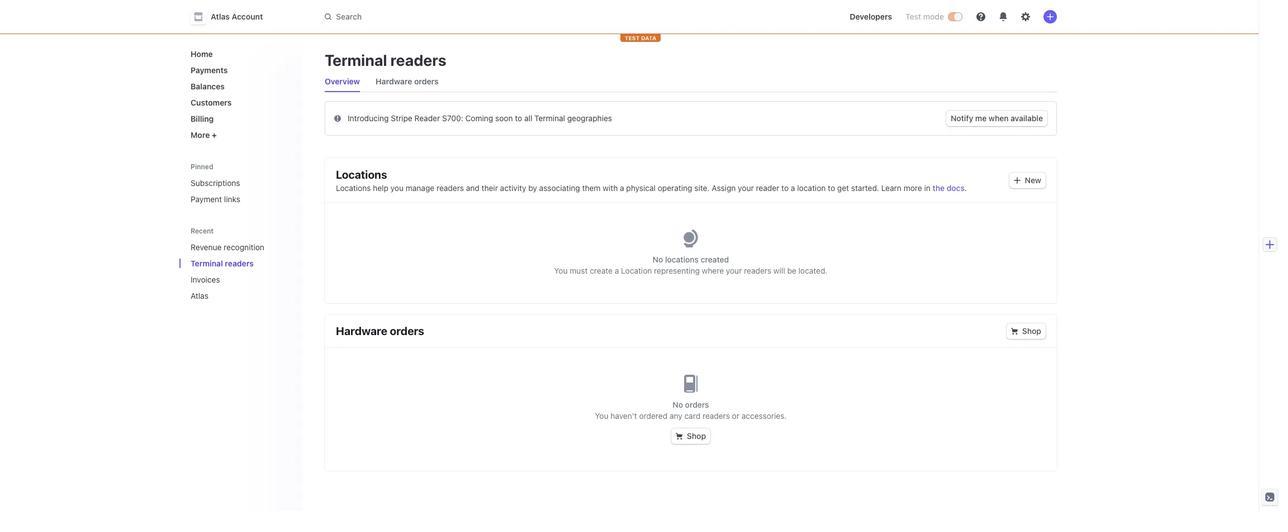 Task type: vqa. For each thing, say whether or not it's contained in the screenshot.
"risk" to the right
no



Task type: locate. For each thing, give the bounding box(es) containing it.
shop
[[1023, 327, 1042, 336], [687, 432, 706, 441]]

pinned navigation links element
[[186, 158, 296, 209]]

0 vertical spatial orders
[[414, 77, 439, 86]]

svg image
[[1012, 328, 1018, 335]]

recent navigation links element
[[180, 222, 303, 305]]

account
[[232, 12, 263, 21]]

0 vertical spatial terminal
[[325, 51, 387, 69]]

atlas down the "invoices" on the left bottom of page
[[191, 291, 209, 301]]

0 horizontal spatial shop link
[[672, 429, 711, 445]]

shop right svg icon
[[1023, 327, 1042, 336]]

readers left or
[[703, 412, 730, 421]]

1 vertical spatial atlas
[[191, 291, 209, 301]]

to left all
[[515, 114, 523, 123]]

0 horizontal spatial terminal readers
[[191, 259, 254, 268]]

svg image
[[1014, 177, 1021, 184], [676, 433, 683, 440]]

0 horizontal spatial you
[[555, 266, 568, 276]]

terminal readers up hardware orders link
[[325, 51, 447, 69]]

you
[[391, 183, 404, 193]]

terminal down revenue
[[191, 259, 223, 268]]

introducing
[[348, 114, 389, 123]]

1 vertical spatial shop
[[687, 432, 706, 441]]

reader
[[415, 114, 440, 123]]

0 horizontal spatial svg image
[[676, 433, 683, 440]]

0 horizontal spatial a
[[615, 266, 619, 276]]

1 vertical spatial you
[[595, 412, 609, 421]]

no up representing
[[653, 255, 663, 265]]

no up any
[[673, 400, 683, 410]]

your
[[738, 183, 754, 193], [726, 266, 742, 276]]

your right the where
[[726, 266, 742, 276]]

atlas inside atlas account button
[[211, 12, 230, 21]]

0 vertical spatial your
[[738, 183, 754, 193]]

site.
[[695, 183, 710, 193]]

readers down recognition
[[225, 259, 254, 268]]

when
[[989, 114, 1009, 123]]

no inside no orders you haven't ordered any card readers or accessories.
[[673, 400, 683, 410]]

0 horizontal spatial terminal
[[191, 259, 223, 268]]

readers left will
[[745, 266, 772, 276]]

0 vertical spatial shop
[[1023, 327, 1042, 336]]

atlas account button
[[191, 9, 274, 25]]

atlas
[[211, 12, 230, 21], [191, 291, 209, 301]]

svg image inside 'shop' link
[[676, 433, 683, 440]]

you
[[555, 266, 568, 276], [595, 412, 609, 421]]

a
[[620, 183, 625, 193], [791, 183, 796, 193], [615, 266, 619, 276]]

terminal up overview
[[325, 51, 387, 69]]

svg image left new
[[1014, 177, 1021, 184]]

haven't
[[611, 412, 637, 421]]

readers left 'and'
[[437, 183, 464, 193]]

svg image inside new button
[[1014, 177, 1021, 184]]

in
[[925, 183, 931, 193]]

1 horizontal spatial svg image
[[1014, 177, 1021, 184]]

svg image for shop
[[676, 433, 683, 440]]

test mode
[[906, 12, 945, 21]]

invoices
[[191, 275, 220, 285]]

1 vertical spatial svg image
[[676, 433, 683, 440]]

revenue
[[191, 243, 222, 252]]

mode
[[924, 12, 945, 21]]

you left must
[[555, 266, 568, 276]]

shop down the card
[[687, 432, 706, 441]]

atlas inside atlas link
[[191, 291, 209, 301]]

locations left "help"
[[336, 183, 371, 193]]

1 vertical spatial your
[[726, 266, 742, 276]]

0 vertical spatial you
[[555, 266, 568, 276]]

2 vertical spatial orders
[[686, 400, 710, 410]]

atlas account
[[211, 12, 263, 21]]

pinned
[[191, 163, 213, 171]]

activity
[[500, 183, 527, 193]]

your inside locations locations help you manage readers and their activity by associating them with a physical operating site. assign your reader to a location to get started. learn more in the docs .
[[738, 183, 754, 193]]

balances link
[[186, 77, 294, 96]]

locations up "help"
[[336, 168, 387, 181]]

terminal
[[325, 51, 387, 69], [535, 114, 565, 123], [191, 259, 223, 268]]

soon
[[496, 114, 513, 123]]

atlas left account
[[211, 12, 230, 21]]

to right reader
[[782, 183, 789, 193]]

1 horizontal spatial no
[[673, 400, 683, 410]]

no inside no locations created you must create a location representing where your readers will be located.
[[653, 255, 663, 265]]

pinned element
[[186, 174, 294, 209]]

svg image down any
[[676, 433, 683, 440]]

tab list containing overview
[[320, 72, 1058, 92]]

revenue recognition
[[191, 243, 264, 252]]

1 vertical spatial terminal readers
[[191, 259, 254, 268]]

1 horizontal spatial terminal readers
[[325, 51, 447, 69]]

no orders you haven't ordered any card readers or accessories.
[[595, 400, 787, 421]]

test
[[625, 35, 640, 41]]

orders inside no orders you haven't ordered any card readers or accessories.
[[686, 400, 710, 410]]

0 horizontal spatial no
[[653, 255, 663, 265]]

shop for svg icon
[[1023, 327, 1042, 336]]

0 vertical spatial shop link
[[1007, 324, 1046, 339]]

card
[[685, 412, 701, 421]]

location
[[798, 183, 826, 193]]

1 vertical spatial hardware
[[336, 325, 388, 338]]

2 vertical spatial terminal
[[191, 259, 223, 268]]

atlas link
[[186, 287, 278, 305]]

shop link
[[1007, 324, 1046, 339], [672, 429, 711, 445]]

operating
[[658, 183, 693, 193]]

0 vertical spatial svg image
[[1014, 177, 1021, 184]]

atlas for atlas
[[191, 291, 209, 301]]

atlas for atlas account
[[211, 12, 230, 21]]

recognition
[[224, 243, 264, 252]]

1 horizontal spatial you
[[595, 412, 609, 421]]

your left reader
[[738, 183, 754, 193]]

created
[[701, 255, 730, 265]]

a left location
[[791, 183, 796, 193]]

tab list
[[320, 72, 1058, 92]]

1 vertical spatial no
[[673, 400, 683, 410]]

2 horizontal spatial a
[[791, 183, 796, 193]]

invoices link
[[186, 271, 278, 289]]

terminal readers down revenue recognition at left
[[191, 259, 254, 268]]

a right with
[[620, 183, 625, 193]]

locations locations help you manage readers and their activity by associating them with a physical operating site. assign your reader to a location to get started. learn more in the docs .
[[336, 168, 968, 193]]

started.
[[852, 183, 880, 193]]

physical
[[627, 183, 656, 193]]

1 vertical spatial hardware orders
[[336, 325, 424, 338]]

be
[[788, 266, 797, 276]]

to left the get
[[828, 183, 836, 193]]

customers
[[191, 98, 232, 107]]

1 horizontal spatial atlas
[[211, 12, 230, 21]]

terminal readers
[[325, 51, 447, 69], [191, 259, 254, 268]]

balances
[[191, 82, 225, 91]]

a right create
[[615, 266, 619, 276]]

0 vertical spatial no
[[653, 255, 663, 265]]

your inside no locations created you must create a location representing where your readers will be located.
[[726, 266, 742, 276]]

links
[[224, 195, 240, 204]]

1 horizontal spatial a
[[620, 183, 625, 193]]

0 horizontal spatial atlas
[[191, 291, 209, 301]]

notify me when available link
[[947, 111, 1048, 126]]

located.
[[799, 266, 828, 276]]

you left 'haven't'
[[595, 412, 609, 421]]

locations
[[336, 168, 387, 181], [336, 183, 371, 193]]

with
[[603, 183, 618, 193]]

s700:
[[442, 114, 464, 123]]

test
[[906, 12, 922, 21]]

hardware
[[376, 77, 412, 86], [336, 325, 388, 338]]

0 vertical spatial locations
[[336, 168, 387, 181]]

to
[[515, 114, 523, 123], [782, 183, 789, 193], [828, 183, 836, 193]]

0 vertical spatial atlas
[[211, 12, 230, 21]]

1 vertical spatial shop link
[[672, 429, 711, 445]]

terminal readers inside terminal readers link
[[191, 259, 254, 268]]

you inside no orders you haven't ordered any card readers or accessories.
[[595, 412, 609, 421]]

1 vertical spatial terminal
[[535, 114, 565, 123]]

you inside no locations created you must create a location representing where your readers will be located.
[[555, 266, 568, 276]]

hardware orders link
[[371, 74, 443, 89]]

1 horizontal spatial shop link
[[1007, 324, 1046, 339]]

a inside no locations created you must create a location representing where your readers will be located.
[[615, 266, 619, 276]]

create
[[590, 266, 613, 276]]

readers
[[391, 51, 447, 69], [437, 183, 464, 193], [225, 259, 254, 268], [745, 266, 772, 276], [703, 412, 730, 421]]

1 horizontal spatial shop
[[1023, 327, 1042, 336]]

orders
[[414, 77, 439, 86], [390, 325, 424, 338], [686, 400, 710, 410]]

no
[[653, 255, 663, 265], [673, 400, 683, 410]]

home
[[191, 49, 213, 59]]

available
[[1011, 114, 1044, 123]]

1 vertical spatial locations
[[336, 183, 371, 193]]

1 vertical spatial orders
[[390, 325, 424, 338]]

0 horizontal spatial shop
[[687, 432, 706, 441]]

terminal right all
[[535, 114, 565, 123]]



Task type: describe. For each thing, give the bounding box(es) containing it.
help
[[373, 183, 389, 193]]

0 horizontal spatial to
[[515, 114, 523, 123]]

payments
[[191, 65, 228, 75]]

overview
[[325, 77, 360, 86]]

subscriptions link
[[186, 174, 294, 192]]

test data
[[625, 35, 657, 41]]

notify me when available
[[951, 114, 1044, 123]]

reader
[[756, 183, 780, 193]]

Search text field
[[318, 6, 634, 27]]

readers inside no locations created you must create a location representing where your readers will be located.
[[745, 266, 772, 276]]

the docs link
[[933, 183, 965, 193]]

recent
[[191, 227, 214, 235]]

no locations created you must create a location representing where your readers will be located.
[[555, 255, 828, 276]]

recent element
[[180, 238, 303, 305]]

me
[[976, 114, 987, 123]]

new button
[[1010, 173, 1046, 188]]

shop for svg image within 'shop' link
[[687, 432, 706, 441]]

core navigation links element
[[186, 45, 294, 144]]

location
[[621, 266, 652, 276]]

geographies
[[568, 114, 612, 123]]

stripe
[[391, 114, 413, 123]]

payment links
[[191, 195, 240, 204]]

1 horizontal spatial terminal
[[325, 51, 387, 69]]

customers link
[[186, 93, 294, 112]]

manage
[[406, 183, 435, 193]]

0 vertical spatial hardware
[[376, 77, 412, 86]]

readers up hardware orders link
[[391, 51, 447, 69]]

1 horizontal spatial to
[[782, 183, 789, 193]]

Search search field
[[318, 6, 634, 27]]

developers link
[[846, 8, 897, 26]]

accessories.
[[742, 412, 787, 421]]

must
[[570, 266, 588, 276]]

.
[[965, 183, 968, 193]]

2 horizontal spatial to
[[828, 183, 836, 193]]

coming
[[466, 114, 493, 123]]

payments link
[[186, 61, 294, 79]]

payment
[[191, 195, 222, 204]]

revenue recognition link
[[186, 238, 278, 257]]

no for locations
[[653, 255, 663, 265]]

orders inside hardware orders link
[[414, 77, 439, 86]]

more +
[[191, 130, 217, 140]]

readers inside locations locations help you manage readers and their activity by associating them with a physical operating site. assign your reader to a location to get started. learn more in the docs .
[[437, 183, 464, 193]]

home link
[[186, 45, 294, 63]]

new
[[1026, 176, 1042, 185]]

representing
[[654, 266, 700, 276]]

learn
[[882, 183, 902, 193]]

get
[[838, 183, 850, 193]]

or
[[732, 412, 740, 421]]

more
[[904, 183, 923, 193]]

the
[[933, 183, 945, 193]]

svg image for new
[[1014, 177, 1021, 184]]

billing
[[191, 114, 214, 124]]

and
[[466, 183, 480, 193]]

terminal readers link
[[186, 254, 278, 273]]

payment links link
[[186, 190, 294, 209]]

0 vertical spatial terminal readers
[[325, 51, 447, 69]]

their
[[482, 183, 498, 193]]

readers inside recent element
[[225, 259, 254, 268]]

1 locations from the top
[[336, 168, 387, 181]]

2 horizontal spatial terminal
[[535, 114, 565, 123]]

ordered
[[640, 412, 668, 421]]

notify
[[951, 114, 974, 123]]

locations
[[666, 255, 699, 265]]

help image
[[977, 12, 986, 21]]

will
[[774, 266, 786, 276]]

no for orders
[[673, 400, 683, 410]]

all
[[525, 114, 533, 123]]

2 locations from the top
[[336, 183, 371, 193]]

them
[[583, 183, 601, 193]]

+
[[212, 130, 217, 140]]

where
[[702, 266, 724, 276]]

overview link
[[320, 74, 365, 89]]

settings image
[[1022, 12, 1031, 21]]

terminal inside recent element
[[191, 259, 223, 268]]

readers inside no orders you haven't ordered any card readers or accessories.
[[703, 412, 730, 421]]

by
[[529, 183, 537, 193]]

search
[[336, 12, 362, 21]]

more
[[191, 130, 210, 140]]

assign
[[712, 183, 736, 193]]

associating
[[540, 183, 580, 193]]

any
[[670, 412, 683, 421]]

data
[[641, 35, 657, 41]]

docs
[[947, 183, 965, 193]]

0 vertical spatial hardware orders
[[376, 77, 439, 86]]

developers
[[850, 12, 893, 21]]

introducing stripe reader s700: coming soon to all terminal geographies
[[348, 114, 612, 123]]

billing link
[[186, 110, 294, 128]]

subscriptions
[[191, 178, 240, 188]]



